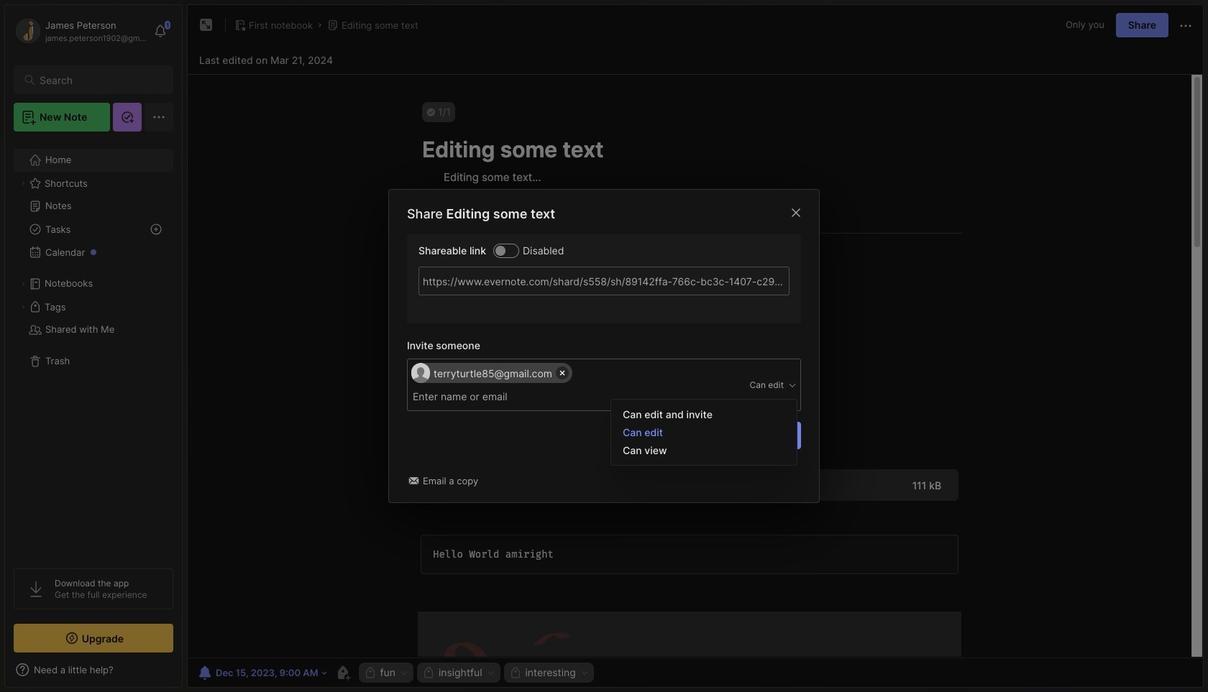 Task type: describe. For each thing, give the bounding box(es) containing it.
tree inside main element
[[5, 140, 182, 556]]

expand tags image
[[19, 303, 27, 312]]

none search field inside main element
[[40, 71, 160, 89]]

close image
[[788, 204, 805, 222]]

Add tag field
[[412, 389, 584, 405]]



Task type: vqa. For each thing, say whether or not it's contained in the screenshot.
Add A Reminder "icon"
no



Task type: locate. For each thing, give the bounding box(es) containing it.
Note Editor text field
[[188, 74, 1204, 658]]

Shared URL text field
[[419, 267, 790, 296]]

expand note image
[[198, 17, 215, 34]]

tree
[[5, 140, 182, 556]]

Search text field
[[40, 73, 160, 87]]

main element
[[0, 0, 187, 693]]

dropdown list menu
[[612, 406, 797, 460]]

shared link switcher image
[[496, 246, 506, 256]]

add tag image
[[334, 665, 352, 682]]

Select permission field
[[681, 379, 798, 392]]

None search field
[[40, 71, 160, 89]]

note window element
[[187, 4, 1204, 689]]

expand notebooks image
[[19, 280, 27, 289]]



